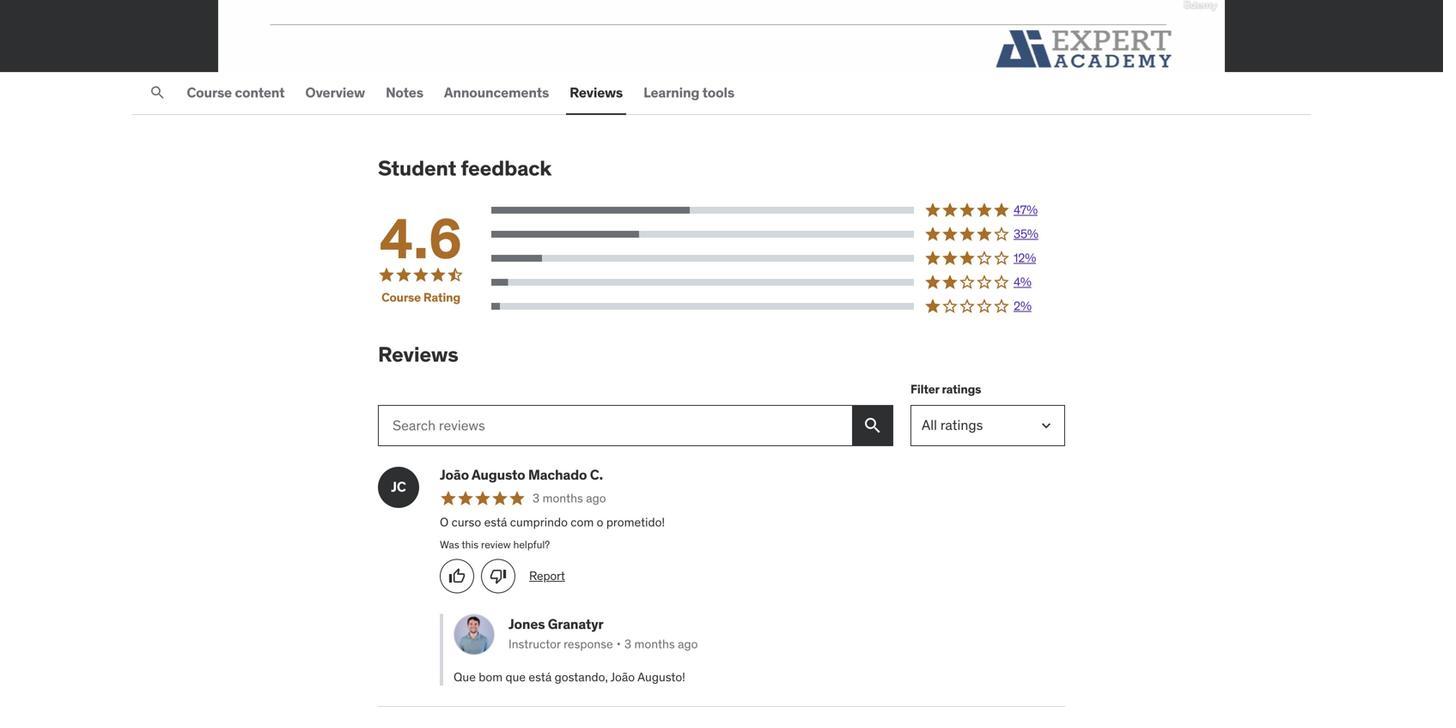 Task type: locate. For each thing, give the bounding box(es) containing it.
mark as unhelpful image
[[490, 568, 507, 585]]

months
[[543, 491, 583, 507], [634, 637, 675, 653]]

overview button
[[302, 72, 369, 114]]

joão augusto machado c.
[[440, 466, 603, 484]]

tools
[[702, 84, 735, 101]]

reviews
[[570, 84, 623, 101], [378, 342, 458, 368]]

c.
[[590, 466, 603, 484]]

course down 4:09
[[187, 84, 232, 101]]

report
[[529, 569, 565, 584]]

months inside jones granatyr instructor response • 3 months ago
[[634, 637, 675, 653]]

1 vertical spatial reviews
[[378, 342, 458, 368]]

ago
[[586, 491, 606, 507], [678, 637, 698, 653]]

2%
[[1014, 299, 1032, 314]]

overview
[[305, 84, 365, 101]]

1 vertical spatial joão
[[611, 670, 635, 686]]

3 right •
[[625, 637, 632, 653]]

joão
[[440, 466, 469, 484], [611, 670, 635, 686]]

1 horizontal spatial está
[[529, 670, 552, 686]]

que
[[506, 670, 526, 686]]

ago inside jones granatyr instructor response • 3 months ago
[[678, 637, 698, 653]]

0 horizontal spatial reviews
[[378, 342, 458, 368]]

course inside button
[[187, 84, 232, 101]]

1 horizontal spatial months
[[634, 637, 675, 653]]

35% button
[[491, 226, 1065, 243]]

1 horizontal spatial reviews
[[570, 84, 623, 101]]

3
[[533, 491, 540, 507], [625, 637, 632, 653]]

47% button
[[491, 202, 1065, 219]]

course for course rating
[[382, 290, 421, 306]]

Search reviews text field
[[378, 405, 852, 447]]

o
[[597, 515, 604, 531]]

reviews down course rating
[[378, 342, 458, 368]]

3 months ago
[[533, 491, 606, 507]]

1 vertical spatial 3
[[625, 637, 632, 653]]

0 vertical spatial joão
[[440, 466, 469, 484]]

3 inside jones granatyr instructor response • 3 months ago
[[625, 637, 632, 653]]

está
[[484, 515, 507, 531], [529, 670, 552, 686]]

augusto
[[472, 466, 525, 484]]

1 vertical spatial course
[[382, 290, 421, 306]]

reviews inside button
[[570, 84, 623, 101]]

was this review helpful?
[[440, 539, 550, 552]]

joão left the augusto
[[440, 466, 469, 484]]

0 horizontal spatial course
[[187, 84, 232, 101]]

mark as helpful image
[[448, 568, 466, 585]]

rating
[[423, 290, 460, 306]]

0 horizontal spatial joão
[[440, 466, 469, 484]]

1 horizontal spatial course
[[382, 290, 421, 306]]

course
[[187, 84, 232, 101], [382, 290, 421, 306]]

cumprindo
[[510, 515, 568, 531]]

está up review
[[484, 515, 507, 531]]

0 horizontal spatial está
[[484, 515, 507, 531]]

announcements button
[[441, 72, 553, 114]]

0 vertical spatial course
[[187, 84, 232, 101]]

1 vertical spatial months
[[634, 637, 675, 653]]

3 up cumprindo
[[533, 491, 540, 507]]

response
[[564, 637, 613, 653]]

jones granatyr instructor response • 3 months ago
[[509, 616, 698, 653]]

o
[[440, 515, 449, 531]]

0 horizontal spatial 3
[[533, 491, 540, 507]]

que bom que está gostando, joão augusto!
[[454, 670, 686, 686]]

0 horizontal spatial ago
[[586, 491, 606, 507]]

12% button
[[491, 250, 1065, 267]]

0 vertical spatial months
[[543, 491, 583, 507]]

ago down c.
[[586, 491, 606, 507]]

4% button
[[491, 274, 1065, 291]]

2% button
[[491, 298, 1065, 315]]

0 horizontal spatial months
[[543, 491, 583, 507]]

curso
[[452, 515, 481, 531]]

learning tools
[[644, 84, 735, 101]]

reviews left 'learning' on the left of page
[[570, 84, 623, 101]]

notes
[[386, 84, 423, 101]]

student feedback
[[378, 156, 552, 181]]

1 vertical spatial ago
[[678, 637, 698, 653]]

months down machado
[[543, 491, 583, 507]]

joão down •
[[611, 670, 635, 686]]

months up the augusto!
[[634, 637, 675, 653]]

0 vertical spatial reviews
[[570, 84, 623, 101]]

ago up the augusto!
[[678, 637, 698, 653]]

1 horizontal spatial 3
[[625, 637, 632, 653]]

o curso está cumprindo com o prometido!
[[440, 515, 665, 531]]

was
[[440, 539, 459, 552]]

12%
[[1014, 251, 1036, 266]]

35%
[[1014, 227, 1039, 242]]

está right que
[[529, 670, 552, 686]]

0 vertical spatial está
[[484, 515, 507, 531]]

que
[[454, 670, 476, 686]]

course left the rating
[[382, 290, 421, 306]]

1 horizontal spatial ago
[[678, 637, 698, 653]]



Task type: describe. For each thing, give the bounding box(es) containing it.
learning tools button
[[640, 72, 738, 114]]

report button
[[529, 568, 565, 585]]

ratings
[[942, 382, 981, 397]]

course content
[[187, 84, 285, 101]]

submit search image
[[863, 416, 883, 436]]

0 vertical spatial 3
[[533, 491, 540, 507]]

student
[[378, 156, 456, 181]]

1 horizontal spatial joão
[[611, 670, 635, 686]]

augusto!
[[638, 670, 686, 686]]

filter ratings
[[911, 382, 981, 397]]

course rating
[[382, 290, 460, 306]]

jones
[[509, 616, 545, 634]]

search image
[[149, 84, 166, 102]]

learning
[[644, 84, 700, 101]]

4:09
[[193, 45, 218, 60]]

0 vertical spatial ago
[[586, 491, 606, 507]]

this
[[462, 539, 479, 552]]

machado
[[528, 466, 587, 484]]

course content button
[[183, 72, 288, 114]]

progress bar slider
[[10, 17, 1433, 38]]

notes button
[[382, 72, 427, 114]]

com
[[571, 515, 594, 531]]

announcements
[[444, 84, 549, 101]]

instructor
[[509, 637, 561, 653]]

feedback
[[461, 156, 552, 181]]

jc
[[391, 479, 406, 496]]

filter
[[911, 382, 940, 397]]

course for course content
[[187, 84, 232, 101]]

1 vertical spatial está
[[529, 670, 552, 686]]

4.6
[[380, 205, 462, 274]]

prometido!
[[606, 515, 665, 531]]

4%
[[1014, 275, 1032, 290]]

reviews button
[[566, 72, 626, 114]]

gostando,
[[555, 670, 608, 686]]

47%
[[1014, 203, 1038, 218]]

bom
[[479, 670, 503, 686]]

helpful?
[[513, 539, 550, 552]]

content
[[235, 84, 285, 101]]

review
[[481, 539, 511, 552]]

•
[[617, 637, 621, 653]]

granatyr
[[548, 616, 604, 634]]



Task type: vqa. For each thing, say whether or not it's contained in the screenshot.
bottommost Reviews
yes



